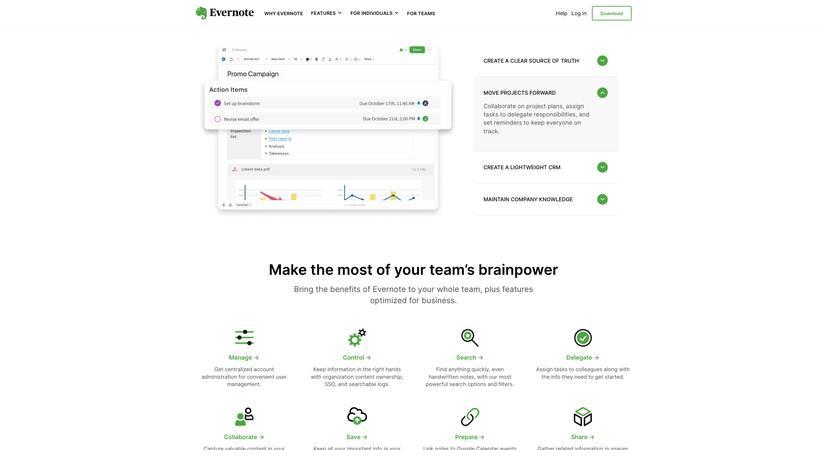 Task type: vqa. For each thing, say whether or not it's contained in the screenshot.
OF
yes



Task type: describe. For each thing, give the bounding box(es) containing it.
log in
[[572, 10, 587, 17]]

control
[[343, 355, 364, 362]]

options
[[468, 381, 487, 388]]

convenient
[[247, 374, 275, 381]]

0 vertical spatial on
[[518, 103, 525, 110]]

even
[[492, 367, 504, 373]]

find anything quickly, even handwritten notes, with our most powerful search options and filters.
[[426, 367, 514, 388]]

settings icon image
[[234, 328, 255, 349]]

share → link
[[536, 433, 631, 442]]

crm
[[549, 164, 561, 171]]

for individuals
[[351, 10, 393, 16]]

management.
[[227, 381, 261, 388]]

and left work
[[425, 13, 439, 22]]

benefits
[[330, 285, 361, 294]]

→ for save →
[[362, 434, 368, 441]]

notes,
[[461, 374, 476, 381]]

company
[[511, 196, 538, 203]]

delegate
[[567, 355, 593, 362]]

make the most of your team's brainpower
[[269, 261, 559, 279]]

to up reminders
[[501, 111, 506, 118]]

why
[[265, 11, 276, 16]]

to down delegate on the top right
[[524, 119, 530, 126]]

started.
[[605, 374, 625, 381]]

efficiently.
[[483, 13, 522, 22]]

find
[[437, 367, 447, 373]]

centralized
[[225, 367, 253, 373]]

→ for prepare →
[[480, 434, 485, 441]]

to inside bring the benefits of evernote to your whole team, plus features optimized for business.
[[409, 285, 416, 294]]

and inside keep information in the right hands with organization content ownership, sso, and searchable logs.
[[338, 381, 348, 388]]

make
[[269, 261, 307, 279]]

plus
[[485, 285, 501, 294]]

the inside assign tasks to colleagues along with the info they need to get started.
[[542, 374, 550, 381]]

create for create a clear source of truth
[[484, 57, 504, 64]]

share
[[572, 434, 588, 441]]

create a lightweight crm
[[484, 164, 561, 171]]

source
[[529, 57, 551, 64]]

delegate →
[[567, 355, 600, 362]]

for inside bring the benefits of evernote to your whole team, plus features optimized for business.
[[409, 296, 420, 306]]

set
[[484, 119, 493, 126]]

most inside find anything quickly, even handwritten notes, with our most powerful search options and filters.
[[499, 374, 512, 381]]

manage →
[[229, 355, 260, 362]]

truth
[[561, 57, 579, 64]]

search
[[450, 381, 467, 388]]

to up they
[[570, 367, 575, 373]]

individuals
[[362, 10, 393, 16]]

to down the colleagues
[[589, 374, 594, 381]]

ownership,
[[376, 374, 404, 381]]

save
[[347, 434, 361, 441]]

assign
[[566, 103, 585, 110]]

in inside keep information in the right hands with organization content ownership, sso, and searchable logs.
[[357, 367, 362, 373]]

0 vertical spatial in
[[583, 10, 587, 17]]

help
[[557, 10, 568, 17]]

projects
[[501, 90, 529, 96]]

filters.
[[499, 381, 514, 388]]

optimized
[[370, 296, 407, 306]]

gears icon image
[[347, 328, 368, 349]]

and inside find anything quickly, even handwritten notes, with our most powerful search options and filters.
[[488, 381, 497, 388]]

get inside assign tasks to colleagues along with the info they need to get started.
[[596, 374, 604, 381]]

for for for teams
[[407, 11, 417, 16]]

logs.
[[378, 381, 390, 388]]

tasks inside "collaborate on project plans, assign tasks to delegate responsibilities, and set reminders to keep everyone on track."
[[484, 111, 499, 118]]

organized
[[386, 13, 423, 22]]

colleagues
[[576, 367, 603, 373]]

assign tasks to colleagues along with the info they need to get started.
[[537, 367, 630, 381]]

team's
[[430, 261, 475, 279]]

work
[[442, 13, 460, 22]]

business.
[[422, 296, 457, 306]]

keep information in the right hands with organization content ownership, sso, and searchable logs.
[[311, 367, 404, 388]]

get
[[215, 367, 223, 373]]

to right ways
[[362, 13, 369, 22]]

everyone
[[547, 119, 573, 126]]

for teams link
[[407, 10, 436, 17]]

of
[[553, 57, 560, 64]]

search →
[[457, 355, 484, 362]]

0 vertical spatial evernote
[[278, 11, 303, 16]]

need
[[575, 374, 588, 381]]

teams
[[418, 11, 436, 16]]

create for create a lightweight crm
[[484, 164, 504, 171]]

of for your
[[377, 261, 391, 279]]

search → link
[[422, 354, 518, 362]]

→ for collaborate →
[[259, 434, 265, 441]]

move
[[484, 90, 499, 96]]

searchable
[[349, 381, 377, 388]]

the inside bring the benefits of evernote to your whole team, plus features optimized for business.
[[316, 285, 328, 294]]

search icon image
[[460, 328, 481, 349]]

quickly,
[[472, 367, 491, 373]]

your inside bring the benefits of evernote to your whole team, plus features optimized for business.
[[418, 285, 435, 294]]

upload cloud icon image
[[347, 407, 368, 428]]

log
[[572, 10, 581, 17]]

right
[[373, 367, 384, 373]]

for individuals button
[[351, 10, 400, 16]]

of for evernote
[[363, 285, 371, 294]]

evernote logo image
[[196, 7, 254, 20]]

administration
[[202, 374, 237, 381]]

discover
[[305, 13, 338, 22]]

our
[[490, 374, 498, 381]]

search
[[457, 355, 477, 362]]

help link
[[557, 10, 568, 17]]

control → link
[[309, 354, 405, 362]]

plans,
[[548, 103, 565, 110]]

whole
[[437, 285, 460, 294]]

powerful
[[426, 381, 448, 388]]



Task type: locate. For each thing, give the bounding box(es) containing it.
responsibilities,
[[534, 111, 578, 118]]

manage → link
[[196, 354, 292, 362]]

of up optimized
[[377, 261, 391, 279]]

account
[[254, 367, 274, 373]]

1 horizontal spatial get
[[596, 374, 604, 381]]

1 horizontal spatial collaborate
[[484, 103, 516, 110]]

collaborate for collaborate on project plans, assign tasks to delegate responsibilities, and set reminders to keep everyone on track.
[[484, 103, 516, 110]]

→ for share →
[[590, 434, 595, 441]]

features button
[[311, 10, 343, 16]]

more
[[462, 13, 481, 22]]

0 vertical spatial create
[[484, 57, 504, 64]]

0 vertical spatial tasks
[[484, 111, 499, 118]]

keep
[[532, 119, 545, 126]]

ways
[[340, 13, 359, 22]]

your
[[395, 261, 426, 279], [418, 285, 435, 294]]

0 vertical spatial most
[[338, 261, 373, 279]]

for for for individuals
[[351, 10, 360, 16]]

→ for manage →
[[254, 355, 260, 362]]

1 vertical spatial in
[[357, 367, 362, 373]]

why evernote
[[265, 11, 303, 16]]

 image
[[196, 42, 460, 219]]

2 a from the top
[[506, 164, 509, 171]]

for left the "teams"
[[407, 11, 417, 16]]

the down assign
[[542, 374, 550, 381]]

1 horizontal spatial on
[[575, 119, 582, 126]]

and down organization
[[338, 381, 348, 388]]

user
[[276, 374, 287, 381]]

on up delegate on the top right
[[518, 103, 525, 110]]

1 vertical spatial your
[[418, 285, 435, 294]]

download link
[[592, 6, 632, 21]]

0 vertical spatial of
[[377, 261, 391, 279]]

bring the benefits of evernote to your whole team, plus features optimized for business.
[[294, 285, 534, 306]]

1 horizontal spatial evernote
[[373, 285, 406, 294]]

1 horizontal spatial tasks
[[555, 367, 568, 373]]

on down assign
[[575, 119, 582, 126]]

a for clear
[[506, 57, 509, 64]]

most up benefits
[[338, 261, 373, 279]]

collaborate → link
[[196, 433, 292, 442]]

for
[[351, 10, 360, 16], [407, 11, 417, 16]]

most up filters.
[[499, 374, 512, 381]]

0 horizontal spatial in
[[357, 367, 362, 373]]

0 horizontal spatial get
[[371, 13, 384, 22]]

square icon image
[[573, 407, 594, 428]]

collaborate down delegate icon
[[224, 434, 257, 441]]

handwritten
[[429, 374, 459, 381]]

of
[[377, 261, 391, 279], [363, 285, 371, 294]]

evernote up optimized
[[373, 285, 406, 294]]

checkmark icon image
[[573, 328, 594, 349]]

get left organized
[[371, 13, 384, 22]]

1 create from the top
[[484, 57, 504, 64]]

→ for control →
[[366, 355, 372, 362]]

and down assign
[[579, 111, 590, 118]]

for teams
[[407, 11, 436, 16]]

0 horizontal spatial for
[[239, 374, 246, 381]]

for left business.
[[409, 296, 420, 306]]

to down the make the most of your team's brainpower
[[409, 285, 416, 294]]

1 a from the top
[[506, 57, 509, 64]]

evernote right why
[[278, 11, 303, 16]]

get
[[371, 13, 384, 22], [596, 374, 604, 381]]

bring
[[294, 285, 314, 294]]

a left clear
[[506, 57, 509, 64]]

features
[[311, 10, 336, 16]]

with up started.
[[620, 367, 630, 373]]

1 horizontal spatial of
[[377, 261, 391, 279]]

1 vertical spatial get
[[596, 374, 604, 381]]

and inside "collaborate on project plans, assign tasks to delegate responsibilities, and set reminders to keep everyone on track."
[[579, 111, 590, 118]]

collaborate inside "collaborate on project plans, assign tasks to delegate responsibilities, and set reminders to keep everyone on track."
[[484, 103, 516, 110]]

save → link
[[309, 433, 405, 442]]

0 horizontal spatial collaborate
[[224, 434, 257, 441]]

maintain company knowledge
[[484, 196, 573, 203]]

brainpower
[[479, 261, 559, 279]]

collaborate down 'move'
[[484, 103, 516, 110]]

0 horizontal spatial most
[[338, 261, 373, 279]]

evernote inside bring the benefits of evernote to your whole team, plus features optimized for business.
[[373, 285, 406, 294]]

→ inside "link"
[[480, 434, 485, 441]]

the up 'content'
[[363, 367, 371, 373]]

team,
[[462, 285, 483, 294]]

of right benefits
[[363, 285, 371, 294]]

0 horizontal spatial on
[[518, 103, 525, 110]]

along
[[604, 367, 618, 373]]

delegate
[[508, 111, 533, 118]]

most
[[338, 261, 373, 279], [499, 374, 512, 381]]

0 vertical spatial for
[[409, 296, 420, 306]]

knowledge
[[540, 196, 573, 203]]

evernote
[[278, 11, 303, 16], [373, 285, 406, 294]]

0 vertical spatial your
[[395, 261, 426, 279]]

0 vertical spatial a
[[506, 57, 509, 64]]

1 horizontal spatial for
[[409, 296, 420, 306]]

1 vertical spatial most
[[499, 374, 512, 381]]

1 vertical spatial a
[[506, 164, 509, 171]]

clear
[[511, 57, 528, 64]]

1 horizontal spatial for
[[407, 11, 417, 16]]

link icon image
[[460, 407, 481, 428]]

keep
[[314, 367, 326, 373]]

with for control →
[[311, 374, 322, 381]]

of inside bring the benefits of evernote to your whole team, plus features optimized for business.
[[363, 285, 371, 294]]

1 vertical spatial create
[[484, 164, 504, 171]]

collaborate for collaborate →
[[224, 434, 257, 441]]

create left clear
[[484, 57, 504, 64]]

0 horizontal spatial with
[[311, 374, 322, 381]]

to
[[362, 13, 369, 22], [501, 111, 506, 118], [524, 119, 530, 126], [409, 285, 416, 294], [570, 367, 575, 373], [589, 374, 594, 381]]

with down keep at left bottom
[[311, 374, 322, 381]]

your up business.
[[418, 285, 435, 294]]

prepare →
[[456, 434, 485, 441]]

in up 'content'
[[357, 367, 362, 373]]

0 horizontal spatial tasks
[[484, 111, 499, 118]]

0 horizontal spatial for
[[351, 10, 360, 16]]

manage
[[229, 355, 252, 362]]

0 vertical spatial get
[[371, 13, 384, 22]]

with inside find anything quickly, even handwritten notes, with our most powerful search options and filters.
[[477, 374, 488, 381]]

→ for delegate →
[[594, 355, 600, 362]]

track.
[[484, 128, 500, 135]]

the right bring at left bottom
[[316, 285, 328, 294]]

log in link
[[572, 10, 587, 17]]

the inside keep information in the right hands with organization content ownership, sso, and searchable logs.
[[363, 367, 371, 373]]

→
[[254, 355, 260, 362], [366, 355, 372, 362], [478, 355, 484, 362], [594, 355, 600, 362], [259, 434, 265, 441], [362, 434, 368, 441], [480, 434, 485, 441], [590, 434, 595, 441]]

lightweight
[[511, 164, 548, 171]]

1 vertical spatial on
[[575, 119, 582, 126]]

download
[[601, 11, 623, 16]]

1 horizontal spatial in
[[583, 10, 587, 17]]

1 vertical spatial of
[[363, 285, 371, 294]]

for up management.
[[239, 374, 246, 381]]

why evernote link
[[265, 10, 303, 17]]

tasks up set
[[484, 111, 499, 118]]

save →
[[347, 434, 368, 441]]

with
[[620, 367, 630, 373], [311, 374, 322, 381], [477, 374, 488, 381]]

with inside assign tasks to colleagues along with the info they need to get started.
[[620, 367, 630, 373]]

prepare
[[456, 434, 478, 441]]

0 vertical spatial collaborate
[[484, 103, 516, 110]]

2 horizontal spatial with
[[620, 367, 630, 373]]

create up maintain
[[484, 164, 504, 171]]

hands
[[386, 367, 401, 373]]

features
[[503, 285, 534, 294]]

2 create from the top
[[484, 164, 504, 171]]

for inside "get centralized account administration for convenient user management."
[[239, 374, 246, 381]]

in right log
[[583, 10, 587, 17]]

tasks up 'info'
[[555, 367, 568, 373]]

they
[[562, 374, 574, 381]]

→ for search →
[[478, 355, 484, 362]]

0 horizontal spatial evernote
[[278, 11, 303, 16]]

get down the colleagues
[[596, 374, 604, 381]]

share →
[[572, 434, 595, 441]]

anything
[[449, 367, 470, 373]]

your up bring the benefits of evernote to your whole team, plus features optimized for business.
[[395, 261, 426, 279]]

get centralized account administration for convenient user management.
[[202, 367, 287, 388]]

with inside keep information in the right hands with organization content ownership, sso, and searchable logs.
[[311, 374, 322, 381]]

for left individuals
[[351, 10, 360, 16]]

tasks inside assign tasks to colleagues along with the info they need to get started.
[[555, 367, 568, 373]]

for inside button
[[351, 10, 360, 16]]

1 vertical spatial evernote
[[373, 285, 406, 294]]

1 vertical spatial for
[[239, 374, 246, 381]]

content
[[356, 374, 375, 381]]

a left 'lightweight'
[[506, 164, 509, 171]]

1 horizontal spatial with
[[477, 374, 488, 381]]

and down our
[[488, 381, 497, 388]]

1 vertical spatial collaborate
[[224, 434, 257, 441]]

maintain
[[484, 196, 510, 203]]

sso,
[[325, 381, 337, 388]]

project
[[527, 103, 546, 110]]

assign
[[537, 367, 553, 373]]

discover ways to get organized and work more efficiently.
[[305, 13, 522, 22]]

a for lightweight
[[506, 164, 509, 171]]

delegate icon image
[[234, 407, 255, 428]]

move projects forward
[[484, 90, 556, 96]]

0 horizontal spatial of
[[363, 285, 371, 294]]

organization
[[323, 374, 354, 381]]

with for search →
[[477, 374, 488, 381]]

forward
[[530, 90, 556, 96]]

the up bring at left bottom
[[311, 261, 334, 279]]

tasks
[[484, 111, 499, 118], [555, 367, 568, 373]]

with down quickly, at bottom
[[477, 374, 488, 381]]

1 horizontal spatial most
[[499, 374, 512, 381]]

1 vertical spatial tasks
[[555, 367, 568, 373]]



